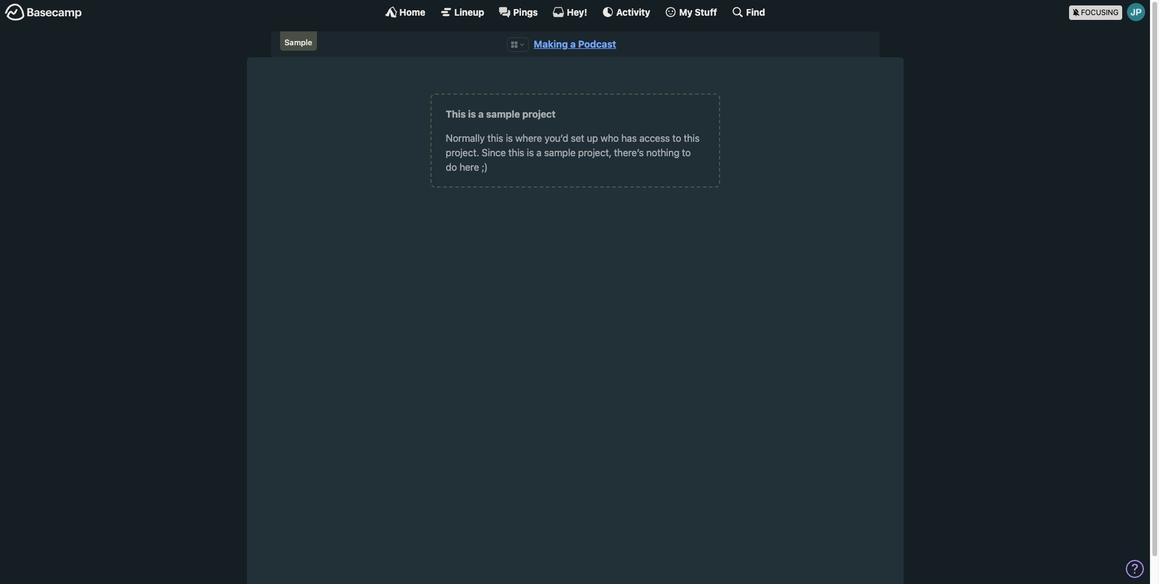Task type: locate. For each thing, give the bounding box(es) containing it.
hey!
[[567, 6, 588, 17]]

breadcrumb element
[[271, 31, 880, 58]]

this
[[446, 109, 466, 120]]

to right nothing in the top of the page
[[683, 148, 691, 159]]

there's
[[615, 148, 644, 159]]

this
[[488, 133, 504, 144], [684, 133, 700, 144], [509, 148, 525, 159]]

sample down 'you'd' at the left of page
[[545, 148, 576, 159]]

a inside normally this is where you'd set up who has access to this project. since this is a sample project, there's nothing to do here ;)
[[537, 148, 542, 159]]

sample up where
[[486, 109, 520, 120]]

2 horizontal spatial a
[[571, 39, 576, 50]]

a right making
[[571, 39, 576, 50]]

lineup
[[455, 6, 485, 17]]

0 horizontal spatial to
[[673, 133, 682, 144]]

0 vertical spatial is
[[468, 109, 476, 120]]

find
[[747, 6, 766, 17]]

my stuff button
[[665, 6, 718, 18]]

normally
[[446, 133, 485, 144]]

set
[[571, 133, 585, 144]]

this right access
[[684, 133, 700, 144]]

has
[[622, 133, 637, 144]]

0 horizontal spatial a
[[479, 109, 484, 120]]

switch accounts image
[[5, 3, 82, 22]]

2 horizontal spatial is
[[527, 148, 534, 159]]

activity link
[[602, 6, 651, 18]]

sample inside normally this is where you'd set up who has access to this project. since this is a sample project, there's nothing to do here ;)
[[545, 148, 576, 159]]

main element
[[0, 0, 1151, 24]]

to
[[673, 133, 682, 144], [683, 148, 691, 159]]

a right this
[[479, 109, 484, 120]]

0 vertical spatial sample
[[486, 109, 520, 120]]

up
[[587, 133, 598, 144]]

sample
[[285, 38, 313, 47]]

this down where
[[509, 148, 525, 159]]

a
[[571, 39, 576, 50], [479, 109, 484, 120], [537, 148, 542, 159]]

stuff
[[695, 6, 718, 17]]

making a podcast
[[534, 39, 617, 50]]

to up nothing in the top of the page
[[673, 133, 682, 144]]

1 horizontal spatial sample
[[545, 148, 576, 159]]

this up since on the top of page
[[488, 133, 504, 144]]

is down where
[[527, 148, 534, 159]]

1 horizontal spatial to
[[683, 148, 691, 159]]

sample
[[486, 109, 520, 120], [545, 148, 576, 159]]

do
[[446, 162, 457, 173]]

home link
[[385, 6, 426, 18]]

is
[[468, 109, 476, 120], [506, 133, 513, 144], [527, 148, 534, 159]]

since
[[482, 148, 506, 159]]

who
[[601, 133, 619, 144]]

activity
[[617, 6, 651, 17]]

1 vertical spatial sample
[[545, 148, 576, 159]]

2 vertical spatial a
[[537, 148, 542, 159]]

0 horizontal spatial this
[[488, 133, 504, 144]]

0 horizontal spatial sample
[[486, 109, 520, 120]]

a down where
[[537, 148, 542, 159]]

is right this
[[468, 109, 476, 120]]

1 horizontal spatial is
[[506, 133, 513, 144]]

0 vertical spatial a
[[571, 39, 576, 50]]

is left where
[[506, 133, 513, 144]]

0 vertical spatial to
[[673, 133, 682, 144]]

podcast
[[579, 39, 617, 50]]

1 vertical spatial is
[[506, 133, 513, 144]]

1 horizontal spatial a
[[537, 148, 542, 159]]

making
[[534, 39, 568, 50]]

sample element
[[280, 31, 317, 51]]

2 vertical spatial is
[[527, 148, 534, 159]]

1 vertical spatial to
[[683, 148, 691, 159]]

where
[[516, 133, 543, 144]]

home
[[400, 6, 426, 17]]



Task type: vqa. For each thing, say whether or not it's contained in the screenshot.
the left colors!
no



Task type: describe. For each thing, give the bounding box(es) containing it.
2 horizontal spatial this
[[684, 133, 700, 144]]

my
[[680, 6, 693, 17]]

james peterson image
[[1128, 3, 1146, 21]]

find button
[[732, 6, 766, 18]]

focusing
[[1082, 8, 1119, 17]]

0 horizontal spatial is
[[468, 109, 476, 120]]

project,
[[579, 148, 612, 159]]

making a podcast link
[[534, 39, 617, 50]]

1 vertical spatial a
[[479, 109, 484, 120]]

lineup link
[[440, 6, 485, 18]]

access
[[640, 133, 670, 144]]

pings
[[514, 6, 538, 17]]

normally this is where you'd set up who has access to this project. since this is a sample project, there's nothing to do here ;)
[[446, 133, 700, 173]]

project
[[523, 109, 556, 120]]

this is a sample project
[[446, 109, 556, 120]]

1 horizontal spatial this
[[509, 148, 525, 159]]

pings button
[[499, 6, 538, 18]]

;)
[[482, 162, 488, 173]]

project.
[[446, 148, 480, 159]]

nothing
[[647, 148, 680, 159]]

you'd
[[545, 133, 569, 144]]

hey! button
[[553, 6, 588, 18]]

focusing button
[[1070, 0, 1151, 24]]

my stuff
[[680, 6, 718, 17]]

here
[[460, 162, 479, 173]]



